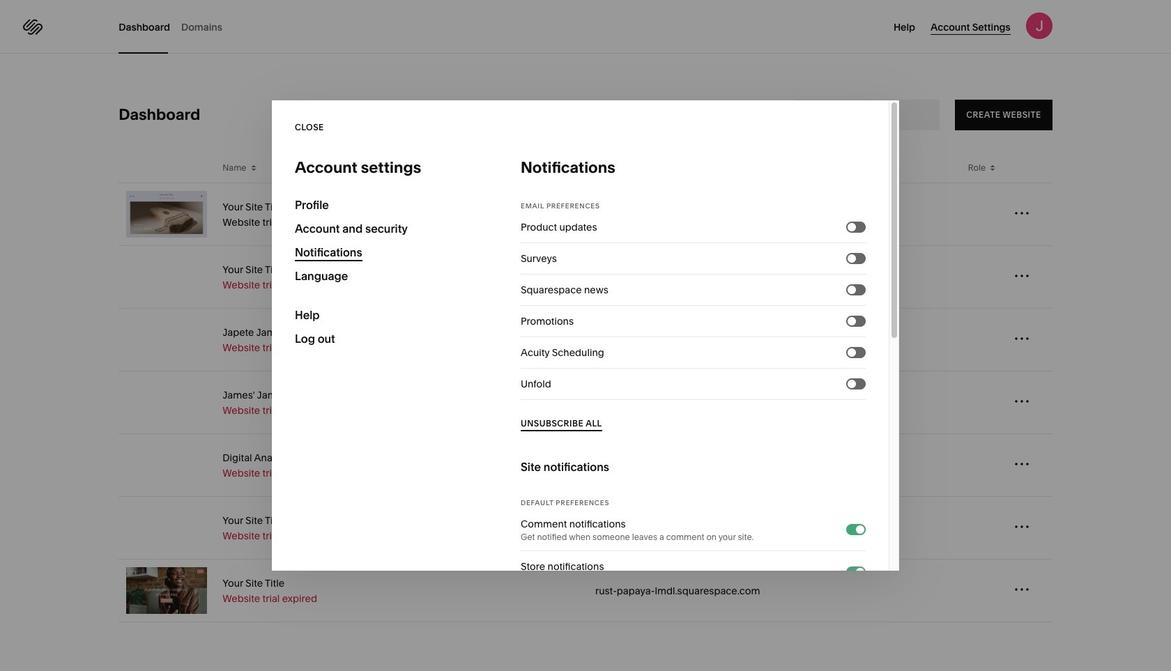 Task type: describe. For each thing, give the bounding box(es) containing it.
7 row from the top
[[119, 497, 1053, 560]]

4 row from the top
[[119, 309, 1053, 372]]

8 row from the top
[[119, 560, 1053, 623]]

1 row from the top
[[119, 153, 1053, 183]]

3 row from the top
[[119, 246, 1053, 309]]

1 column header from the left
[[119, 153, 215, 183]]



Task type: locate. For each thing, give the bounding box(es) containing it.
1 horizontal spatial column header
[[1007, 153, 1053, 183]]

Search field
[[826, 107, 910, 123]]

None checkbox
[[848, 255, 857, 263], [848, 286, 857, 294], [848, 317, 857, 326], [848, 380, 857, 389], [848, 255, 857, 263], [848, 286, 857, 294], [848, 317, 857, 326], [848, 380, 857, 389]]

2 column header from the left
[[1007, 153, 1053, 183]]

row group
[[119, 183, 1053, 623]]

table
[[119, 153, 1053, 623]]

6 row from the top
[[119, 435, 1053, 497]]

0 horizontal spatial column header
[[119, 153, 215, 183]]

None checkbox
[[848, 223, 857, 232], [848, 349, 857, 357], [848, 223, 857, 232], [848, 349, 857, 357]]

5 row from the top
[[119, 372, 1053, 435]]

row
[[119, 153, 1053, 183], [119, 183, 1053, 246], [119, 246, 1053, 309], [119, 309, 1053, 372], [119, 372, 1053, 435], [119, 435, 1053, 497], [119, 497, 1053, 560], [119, 560, 1053, 623]]

tab list
[[119, 0, 234, 54]]

2 row from the top
[[119, 183, 1053, 246]]

column header
[[119, 153, 215, 183], [1007, 153, 1053, 183]]

cell
[[119, 246, 215, 308], [961, 246, 1007, 308], [119, 309, 215, 371], [961, 309, 1007, 371], [119, 372, 215, 434], [961, 372, 1007, 434], [119, 497, 215, 559], [961, 497, 1007, 559], [961, 560, 1007, 622]]



